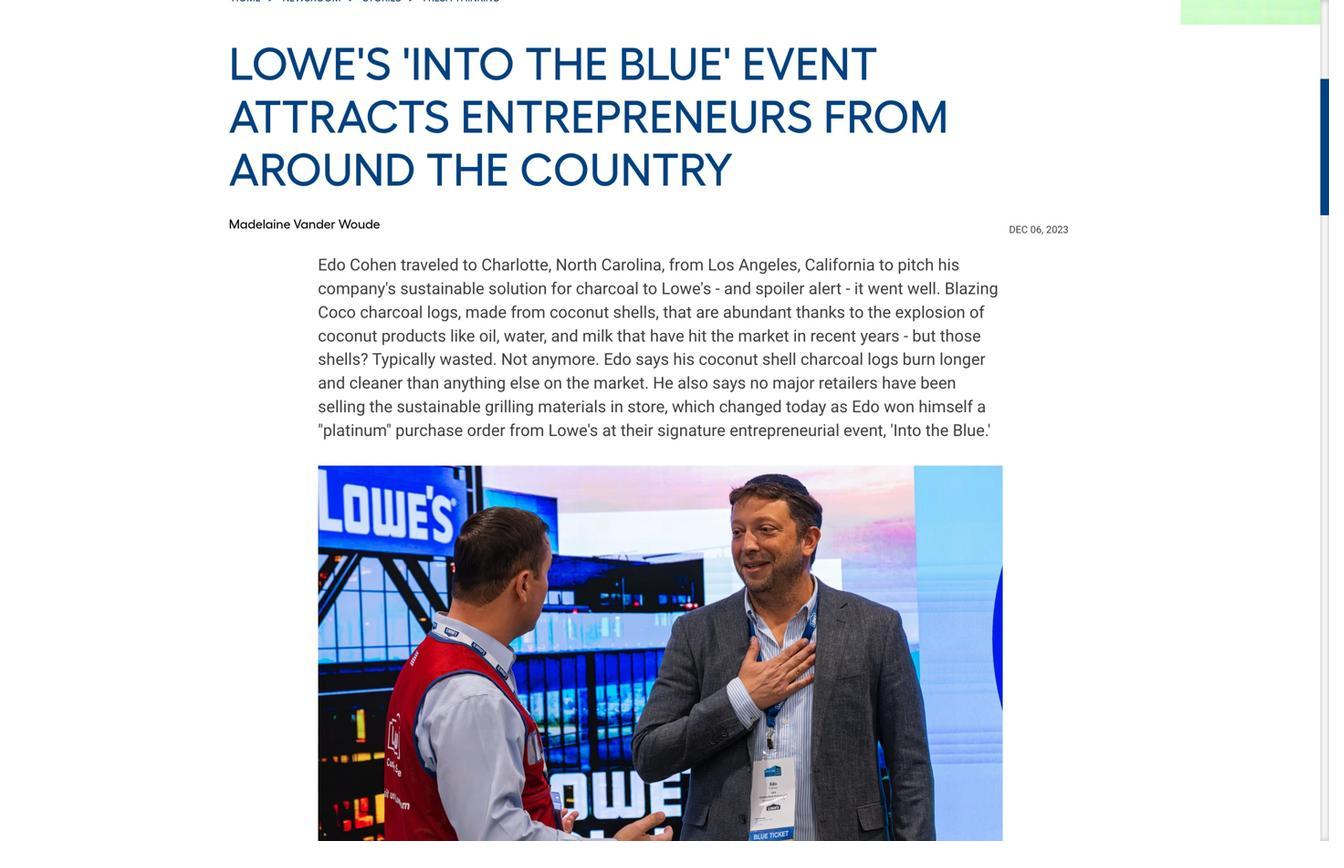 Task type: locate. For each thing, give the bounding box(es) containing it.
and
[[724, 279, 751, 298], [551, 327, 578, 346], [318, 374, 345, 393]]

blue.'
[[953, 421, 990, 440]]

2 horizontal spatial -
[[904, 327, 908, 346]]

1 horizontal spatial have
[[882, 374, 916, 393]]

made
[[465, 303, 507, 322]]

logs
[[867, 350, 898, 369]]

1 horizontal spatial says
[[712, 374, 746, 393]]

edo
[[318, 256, 346, 275], [604, 350, 631, 369], [852, 398, 880, 417]]

hit
[[688, 327, 707, 346]]

1 horizontal spatial charcoal
[[576, 279, 639, 298]]

charcoal down recent
[[800, 350, 863, 369]]

materials
[[538, 398, 606, 417]]

signature
[[657, 421, 726, 440]]

lowe's 'into the blue' event attracts entrepreneurs from around the country
[[229, 36, 949, 197]]

at
[[602, 421, 617, 440]]

charcoal
[[576, 279, 639, 298], [360, 303, 423, 322], [800, 350, 863, 369]]

2 horizontal spatial charcoal
[[800, 350, 863, 369]]

0 horizontal spatial coconut
[[318, 327, 377, 346]]

lowe's
[[229, 36, 391, 91], [661, 279, 711, 298], [548, 421, 598, 440]]

0 vertical spatial in
[[793, 327, 806, 346]]

and up the selling
[[318, 374, 345, 393]]

1 vertical spatial coconut
[[318, 327, 377, 346]]

recent
[[810, 327, 856, 346]]

oil,
[[479, 327, 500, 346]]

edo up company's
[[318, 256, 346, 275]]

are
[[696, 303, 719, 322]]

- left it
[[846, 279, 850, 298]]

that left are
[[663, 303, 692, 322]]

sustainable
[[400, 279, 484, 298], [397, 398, 481, 417]]

that down shells,
[[617, 327, 646, 346]]

2 horizontal spatial and
[[724, 279, 751, 298]]

los
[[708, 256, 735, 275]]

no
[[750, 374, 768, 393]]

coconut down for
[[550, 303, 609, 322]]

charcoal down carolina,
[[576, 279, 639, 298]]

0 vertical spatial 'into
[[402, 36, 515, 91]]

from inside lowe's 'into the blue' event attracts entrepreneurs from around the country
[[823, 89, 949, 144]]

wasted.
[[440, 350, 497, 369]]

0 horizontal spatial have
[[650, 327, 684, 346]]

0 horizontal spatial that
[[617, 327, 646, 346]]

solution
[[488, 279, 547, 298]]

burn
[[903, 350, 935, 369]]

0 vertical spatial his
[[938, 256, 959, 275]]

coconut up no
[[699, 350, 758, 369]]

- down los
[[715, 279, 720, 298]]

that
[[663, 303, 692, 322], [617, 327, 646, 346]]

0 vertical spatial charcoal
[[576, 279, 639, 298]]

1 vertical spatial edo
[[604, 350, 631, 369]]

in down "market."
[[610, 398, 623, 417]]

woude
[[338, 216, 380, 232]]

his up blazing
[[938, 256, 959, 275]]

1 vertical spatial have
[[882, 374, 916, 393]]

himself
[[919, 398, 973, 417]]

his up 'also'
[[673, 350, 695, 369]]

0 vertical spatial coconut
[[550, 303, 609, 322]]

from
[[823, 89, 949, 144], [669, 256, 704, 275], [511, 303, 546, 322], [509, 421, 544, 440]]

2 vertical spatial edo
[[852, 398, 880, 417]]

logs,
[[427, 303, 461, 322]]

spoiler
[[755, 279, 805, 298]]

1 vertical spatial charcoal
[[360, 303, 423, 322]]

1 vertical spatial 'into
[[890, 421, 921, 440]]

2 vertical spatial and
[[318, 374, 345, 393]]

california
[[805, 256, 875, 275]]

1 horizontal spatial in
[[793, 327, 806, 346]]

says left no
[[712, 374, 746, 393]]

the
[[525, 36, 608, 91], [426, 142, 509, 197], [868, 303, 891, 322], [711, 327, 734, 346], [566, 374, 589, 393], [369, 398, 392, 417], [925, 421, 949, 440]]

coconut up shells?
[[318, 327, 377, 346]]

he
[[653, 374, 673, 393]]

says up he
[[636, 350, 669, 369]]

1 horizontal spatial lowe's
[[548, 421, 598, 440]]

1 horizontal spatial his
[[938, 256, 959, 275]]

carolina,
[[601, 256, 665, 275]]

1 horizontal spatial and
[[551, 327, 578, 346]]

0 vertical spatial says
[[636, 350, 669, 369]]

edo up event,
[[852, 398, 880, 417]]

products
[[381, 327, 446, 346]]

to
[[463, 256, 477, 275], [879, 256, 894, 275], [643, 279, 657, 298], [849, 303, 864, 322]]

entrepreneurial
[[730, 421, 839, 440]]

edo up "market."
[[604, 350, 631, 369]]

their
[[621, 421, 653, 440]]

in
[[793, 327, 806, 346], [610, 398, 623, 417]]

in up shell
[[793, 327, 806, 346]]

2 horizontal spatial lowe's
[[661, 279, 711, 298]]

abundant
[[723, 303, 792, 322]]

and down los
[[724, 279, 751, 298]]

1 vertical spatial lowe's
[[661, 279, 711, 298]]

sustainable up logs,
[[400, 279, 484, 298]]

0 vertical spatial edo
[[318, 256, 346, 275]]

0 horizontal spatial lowe's
[[229, 36, 391, 91]]

not
[[501, 350, 528, 369]]

0 horizontal spatial edo
[[318, 256, 346, 275]]

0 horizontal spatial 'into
[[402, 36, 515, 91]]

north
[[556, 256, 597, 275]]

1 horizontal spatial -
[[846, 279, 850, 298]]

1 horizontal spatial 'into
[[890, 421, 921, 440]]

store,
[[627, 398, 668, 417]]

blazing
[[945, 279, 998, 298]]

-
[[715, 279, 720, 298], [846, 279, 850, 298], [904, 327, 908, 346]]

for
[[551, 279, 572, 298]]

0 vertical spatial have
[[650, 327, 684, 346]]

says
[[636, 350, 669, 369], [712, 374, 746, 393]]

have
[[650, 327, 684, 346], [882, 374, 916, 393]]

1 horizontal spatial edo
[[604, 350, 631, 369]]

have left hit
[[650, 327, 684, 346]]

1 horizontal spatial that
[[663, 303, 692, 322]]

sustainable up purchase at the bottom of page
[[397, 398, 481, 417]]

- left but on the right of page
[[904, 327, 908, 346]]

0 horizontal spatial in
[[610, 398, 623, 417]]

"platinum"
[[318, 421, 391, 440]]

2 horizontal spatial edo
[[852, 398, 880, 417]]

coconut
[[550, 303, 609, 322], [318, 327, 377, 346], [699, 350, 758, 369]]

charcoal up products
[[360, 303, 423, 322]]

typically
[[372, 350, 436, 369]]

'into inside lowe's 'into the blue' event attracts entrepreneurs from around the country
[[402, 36, 515, 91]]

went
[[868, 279, 903, 298]]

explosion
[[895, 303, 965, 322]]

and up "anymore."
[[551, 327, 578, 346]]

grilling
[[485, 398, 534, 417]]

event,
[[844, 421, 886, 440]]

his
[[938, 256, 959, 275], [673, 350, 695, 369]]

0 vertical spatial lowe's
[[229, 36, 391, 91]]

2023
[[1046, 224, 1069, 235]]

0 horizontal spatial and
[[318, 374, 345, 393]]

but
[[912, 327, 936, 346]]

0 horizontal spatial his
[[673, 350, 695, 369]]

2 vertical spatial coconut
[[699, 350, 758, 369]]

have up "won"
[[882, 374, 916, 393]]



Task type: vqa. For each thing, say whether or not it's contained in the screenshot.
right The Need
no



Task type: describe. For each thing, give the bounding box(es) containing it.
today
[[786, 398, 826, 417]]

1 vertical spatial says
[[712, 374, 746, 393]]

0 horizontal spatial -
[[715, 279, 720, 298]]

well.
[[907, 279, 941, 298]]

those
[[940, 327, 981, 346]]

'into inside edo cohen traveled to charlotte, north carolina, from los angeles, california to pitch his company's sustainable solution for charcoal to lowe's - and spoiler alert - it went well. blazing coco charcoal logs, made from coconut shells, that are abundant thanks to the explosion of coconut products like oil, water, and milk that have hit the market in recent years - but those shells? typically wasted. not anymore. edo says his coconut shell charcoal logs burn longer and cleaner than anything else on the market. he also says no major retailers have been selling the sustainable grilling materials in store, which changed today as edo won himself a "platinum" purchase order from lowe's at their signature entrepreneurial event, 'into the blue.'
[[890, 421, 921, 440]]

event
[[742, 36, 878, 91]]

changed
[[719, 398, 782, 417]]

0 horizontal spatial charcoal
[[360, 303, 423, 322]]

like
[[450, 327, 475, 346]]

order
[[467, 421, 505, 440]]

pitch
[[898, 256, 934, 275]]

anymore.
[[532, 350, 600, 369]]

shells,
[[613, 303, 659, 322]]

0 vertical spatial sustainable
[[400, 279, 484, 298]]

0 vertical spatial that
[[663, 303, 692, 322]]

cohen
[[350, 256, 397, 275]]

0 vertical spatial and
[[724, 279, 751, 298]]

coco
[[318, 303, 356, 322]]

else
[[510, 374, 540, 393]]

a
[[977, 398, 986, 417]]

purchase
[[395, 421, 463, 440]]

shells?
[[318, 350, 368, 369]]

market
[[738, 327, 789, 346]]

to up went
[[879, 256, 894, 275]]

country
[[520, 142, 733, 197]]

company's
[[318, 279, 396, 298]]

2 vertical spatial charcoal
[[800, 350, 863, 369]]

charlotte,
[[481, 256, 552, 275]]

attracts
[[229, 89, 450, 144]]

alert
[[809, 279, 842, 298]]

than
[[407, 374, 439, 393]]

1 vertical spatial in
[[610, 398, 623, 417]]

on
[[544, 374, 562, 393]]

years
[[860, 327, 900, 346]]

to right traveled
[[463, 256, 477, 275]]

1 vertical spatial sustainable
[[397, 398, 481, 417]]

which
[[672, 398, 715, 417]]

traveled
[[401, 256, 459, 275]]

shell
[[762, 350, 796, 369]]

2 vertical spatial lowe's
[[548, 421, 598, 440]]

also
[[677, 374, 708, 393]]

06,
[[1030, 224, 1044, 235]]

lowe's inside lowe's 'into the blue' event attracts entrepreneurs from around the country
[[229, 36, 391, 91]]

to up shells,
[[643, 279, 657, 298]]

0 horizontal spatial says
[[636, 350, 669, 369]]

to down it
[[849, 303, 864, 322]]

madelaine
[[229, 216, 291, 232]]

thanks
[[796, 303, 845, 322]]

major
[[772, 374, 815, 393]]

it
[[854, 279, 864, 298]]

madelaine vander woude dec 06, 2023
[[229, 216, 1069, 235]]

2 horizontal spatial coconut
[[699, 350, 758, 369]]

anything
[[443, 374, 506, 393]]

been
[[920, 374, 956, 393]]

angeles,
[[739, 256, 801, 275]]

water,
[[504, 327, 547, 346]]

1 vertical spatial that
[[617, 327, 646, 346]]

1 vertical spatial and
[[551, 327, 578, 346]]

blue'
[[619, 36, 732, 91]]

dec
[[1009, 224, 1028, 235]]

edo cohen traveled to charlotte, north carolina, from los angeles, california to pitch his company's sustainable solution for charcoal to lowe's - and spoiler alert - it went well. blazing coco charcoal logs, made from coconut shells, that are abundant thanks to the explosion of coconut products like oil, water, and milk that have hit the market in recent years - but those shells? typically wasted. not anymore. edo says his coconut shell charcoal logs burn longer and cleaner than anything else on the market. he also says no major retailers have been selling the sustainable grilling materials in store, which changed today as edo won himself a "platinum" purchase order from lowe's at their signature entrepreneurial event, 'into the blue.'
[[318, 256, 998, 440]]

of
[[969, 303, 985, 322]]

entrepreneurs
[[461, 89, 813, 144]]

around
[[229, 142, 416, 197]]

longer
[[940, 350, 985, 369]]

1 vertical spatial his
[[673, 350, 695, 369]]

retailers
[[819, 374, 878, 393]]

cleaner
[[349, 374, 403, 393]]

selling
[[318, 398, 365, 417]]

market.
[[593, 374, 649, 393]]

1 horizontal spatial coconut
[[550, 303, 609, 322]]

vander
[[293, 216, 335, 232]]

won
[[884, 398, 915, 417]]

milk
[[582, 327, 613, 346]]

as
[[830, 398, 848, 417]]



